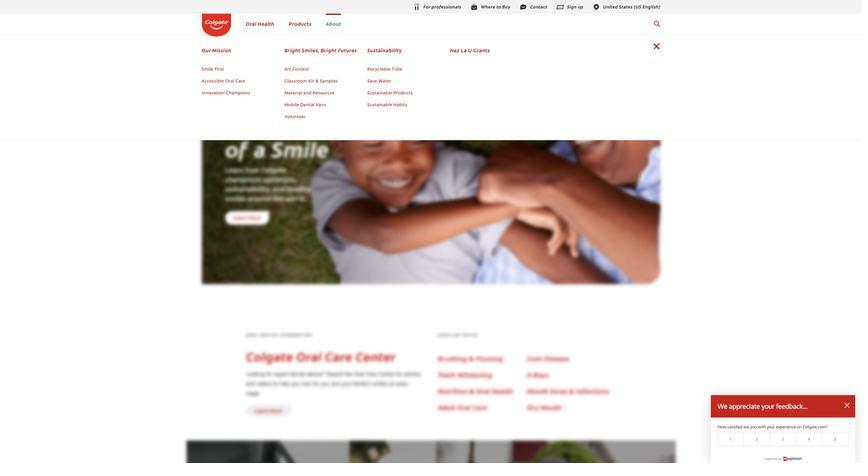 Task type: describe. For each thing, give the bounding box(es) containing it.
1 vertical spatial your
[[767, 425, 775, 430]]

art
[[285, 66, 291, 72]]

habits
[[394, 101, 408, 108]]

sustainable for sustainable habits
[[367, 101, 392, 108]]

classroom kit & samples
[[285, 78, 338, 84]]

colgate
[[261, 165, 287, 174]]

1 horizontal spatial oral
[[246, 20, 257, 27]]

3
[[782, 437, 784, 442]]

samples
[[320, 78, 338, 84]]

smile first
[[202, 66, 224, 72]]

our mission link
[[202, 47, 231, 54]]

mobile dental vans link
[[285, 101, 326, 108]]

how
[[245, 165, 259, 174]]

smiles,
[[302, 47, 320, 54]]

healthy
[[287, 184, 311, 193]]

classroom
[[285, 78, 307, 84]]

sustainable products
[[367, 89, 413, 96]]

innovation champions link
[[202, 89, 250, 96]]

how
[[718, 425, 726, 430]]

our
[[202, 47, 211, 54]]

our mission
[[202, 47, 231, 54]]

learn more
[[233, 214, 261, 221]]

with
[[758, 425, 766, 430]]

about button
[[326, 20, 341, 27]]

&
[[316, 78, 319, 84]]

4
[[808, 437, 811, 442]]

oral health button
[[246, 20, 274, 27]]

smile inside the power of a smile learn how colgate champions optimism, sustainability, and healthy smiles around the world.
[[271, 133, 329, 164]]

accessible
[[202, 78, 224, 84]]

sustainable habits
[[367, 101, 408, 108]]

health
[[258, 20, 274, 27]]

by
[[778, 458, 782, 461]]

0 vertical spatial products
[[289, 20, 312, 27]]

products inside about menu
[[394, 89, 413, 96]]

sustainability link
[[367, 47, 402, 54]]

resources
[[313, 89, 335, 96]]

the
[[273, 194, 284, 203]]

bright smiles, bright futures
[[285, 47, 357, 54]]

accessible oral care
[[202, 78, 245, 84]]

5
[[834, 437, 837, 442]]

dental
[[300, 101, 315, 108]]

contest
[[292, 66, 309, 72]]

mission
[[212, 47, 231, 54]]

and inside about menu
[[303, 89, 312, 96]]

haz la u grants link
[[450, 47, 490, 54]]

sustainability
[[367, 47, 402, 54]]

a
[[254, 133, 266, 164]]

champions
[[226, 89, 250, 96]]

oral health
[[246, 20, 274, 27]]

1 bright from the left
[[285, 47, 301, 54]]

innovation champions
[[202, 89, 250, 96]]

recyclable
[[367, 66, 391, 72]]

satisfied
[[727, 425, 743, 430]]

colgate® logo image
[[202, 14, 231, 37]]

around
[[247, 194, 271, 203]]

feedback...
[[776, 402, 808, 411]]

the
[[225, 108, 264, 138]]

tube
[[392, 66, 403, 72]]

care
[[236, 78, 245, 84]]

mobile
[[285, 101, 299, 108]]

learn more link
[[225, 211, 269, 225]]

volunteer link
[[285, 113, 306, 120]]

u
[[468, 47, 472, 54]]

0 vertical spatial your
[[762, 402, 775, 411]]

innovation
[[202, 89, 225, 96]]

1 vertical spatial learn
[[233, 214, 247, 221]]

save water
[[367, 78, 392, 84]]

mopinion logo image
[[784, 457, 802, 462]]

we
[[718, 402, 728, 411]]

powered
[[765, 458, 778, 461]]

la
[[461, 47, 467, 54]]

volunteer
[[285, 113, 306, 120]]



Task type: locate. For each thing, give the bounding box(es) containing it.
colgate.com?
[[803, 425, 828, 430]]

accessible oral care link
[[202, 78, 245, 84]]

and
[[303, 89, 312, 96], [273, 184, 285, 193]]

classroom kit & samples link
[[285, 78, 338, 84]]

powered by link
[[763, 456, 804, 464]]

learn up champions in the top left of the page
[[225, 165, 244, 174]]

sustainability,
[[225, 184, 271, 193]]

smiles
[[225, 194, 246, 203]]

0 horizontal spatial and
[[273, 184, 285, 193]]

of
[[225, 133, 249, 164]]

mobile dental vans
[[285, 101, 326, 108]]

products
[[289, 20, 312, 27], [394, 89, 413, 96]]

the power of a smile learn how colgate champions optimism, sustainability, and healthy smiles around the world.
[[225, 108, 336, 203]]

oral left "care"
[[225, 78, 234, 84]]

0 horizontal spatial oral
[[225, 78, 234, 84]]

recyclable tube link
[[367, 66, 403, 72]]

contact icon image
[[520, 3, 528, 11]]

champions
[[225, 175, 261, 184]]

and inside the power of a smile learn how colgate champions optimism, sustainability, and healthy smiles around the world.
[[273, 184, 285, 193]]

2 sustainable from the top
[[367, 101, 392, 108]]

experience
[[776, 425, 796, 430]]

bright
[[285, 47, 301, 54], [321, 47, 337, 54]]

grants
[[473, 47, 490, 54]]

haz la u grants
[[450, 47, 490, 54]]

1 vertical spatial and
[[273, 184, 285, 193]]

your right with
[[767, 425, 775, 430]]

products up habits
[[394, 89, 413, 96]]

optimism,
[[263, 175, 296, 184]]

oral left health
[[246, 20, 257, 27]]

art contest
[[285, 66, 309, 72]]

learn left more
[[233, 214, 247, 221]]

water
[[378, 78, 392, 84]]

0 horizontal spatial bright
[[285, 47, 301, 54]]

bright left smiles,
[[285, 47, 301, 54]]

0 vertical spatial smile
[[202, 66, 214, 72]]

1 horizontal spatial bright
[[321, 47, 337, 54]]

smile
[[202, 66, 214, 72], [271, 133, 329, 164]]

sustainable habits link
[[367, 101, 408, 108]]

are
[[744, 425, 750, 430]]

bright right smiles,
[[321, 47, 337, 54]]

oral inside about menu
[[225, 78, 234, 84]]

smile down volunteer link
[[271, 133, 329, 164]]

2 bright from the left
[[321, 47, 337, 54]]

learn inside the power of a smile learn how colgate champions optimism, sustainability, and healthy smiles around the world.
[[225, 165, 244, 174]]

sustainable down the save water link at the top of page
[[367, 89, 392, 96]]

1 vertical spatial sustainable
[[367, 101, 392, 108]]

sign up icon image
[[556, 3, 565, 11]]

products button
[[289, 20, 312, 27]]

sustainable
[[367, 89, 392, 96], [367, 101, 392, 108]]

for professionals icon image
[[413, 3, 421, 11]]

and up dental
[[303, 89, 312, 96]]

save water link
[[367, 78, 392, 84]]

bright smiles, bright futures link
[[285, 47, 357, 54]]

material and resources link
[[285, 89, 335, 96]]

world.
[[285, 194, 306, 203]]

kit
[[308, 78, 315, 84]]

1 horizontal spatial and
[[303, 89, 312, 96]]

vans
[[316, 101, 326, 108]]

material and resources
[[285, 89, 335, 96]]

0 vertical spatial learn
[[225, 165, 244, 174]]

futures
[[338, 47, 357, 54]]

where to buy icon image
[[470, 3, 478, 11]]

smile first link
[[202, 66, 224, 72]]

appreciate
[[729, 402, 760, 411]]

location icon image
[[593, 3, 601, 11]]

1
[[730, 437, 732, 442]]

smile left first
[[202, 66, 214, 72]]

and up the the
[[273, 184, 285, 193]]

sustainable for sustainable products
[[367, 89, 392, 96]]

2
[[756, 437, 758, 442]]

1 horizontal spatial smile
[[271, 133, 329, 164]]

more
[[248, 214, 261, 221]]

smile inside about menu
[[202, 66, 214, 72]]

products up smiles,
[[289, 20, 312, 27]]

your
[[762, 402, 775, 411], [767, 425, 775, 430]]

1 sustainable from the top
[[367, 89, 392, 96]]

0 vertical spatial sustainable
[[367, 89, 392, 96]]

power
[[270, 108, 336, 138]]

1 vertical spatial products
[[394, 89, 413, 96]]

1 vertical spatial smile
[[271, 133, 329, 164]]

save
[[367, 78, 377, 84]]

haz
[[450, 47, 460, 54]]

None search field
[[654, 17, 661, 31]]

you
[[751, 425, 757, 430]]

1 vertical spatial oral
[[225, 78, 234, 84]]

0 vertical spatial oral
[[246, 20, 257, 27]]

oral
[[246, 20, 257, 27], [225, 78, 234, 84]]

we appreciate your feedback...
[[718, 402, 808, 411]]

0 horizontal spatial smile
[[202, 66, 214, 72]]

powered by
[[765, 458, 782, 461]]

about menu
[[199, 34, 663, 134]]

your up how satisfied are you with your experience on colgate.com?
[[762, 402, 775, 411]]

sustainable down sustainable products
[[367, 101, 392, 108]]

on
[[797, 425, 802, 430]]

recyclable tube
[[367, 66, 403, 72]]

first
[[215, 66, 224, 72]]

learn
[[225, 165, 244, 174], [233, 214, 247, 221]]

1 horizontal spatial products
[[394, 89, 413, 96]]

0 horizontal spatial products
[[289, 20, 312, 27]]

art contest link
[[285, 66, 309, 72]]

how satisfied are you with your experience on colgate.com?
[[718, 425, 828, 430]]

material
[[285, 89, 302, 96]]

0 vertical spatial and
[[303, 89, 312, 96]]



Task type: vqa. For each thing, say whether or not it's contained in the screenshot.
Smile to the top
yes



